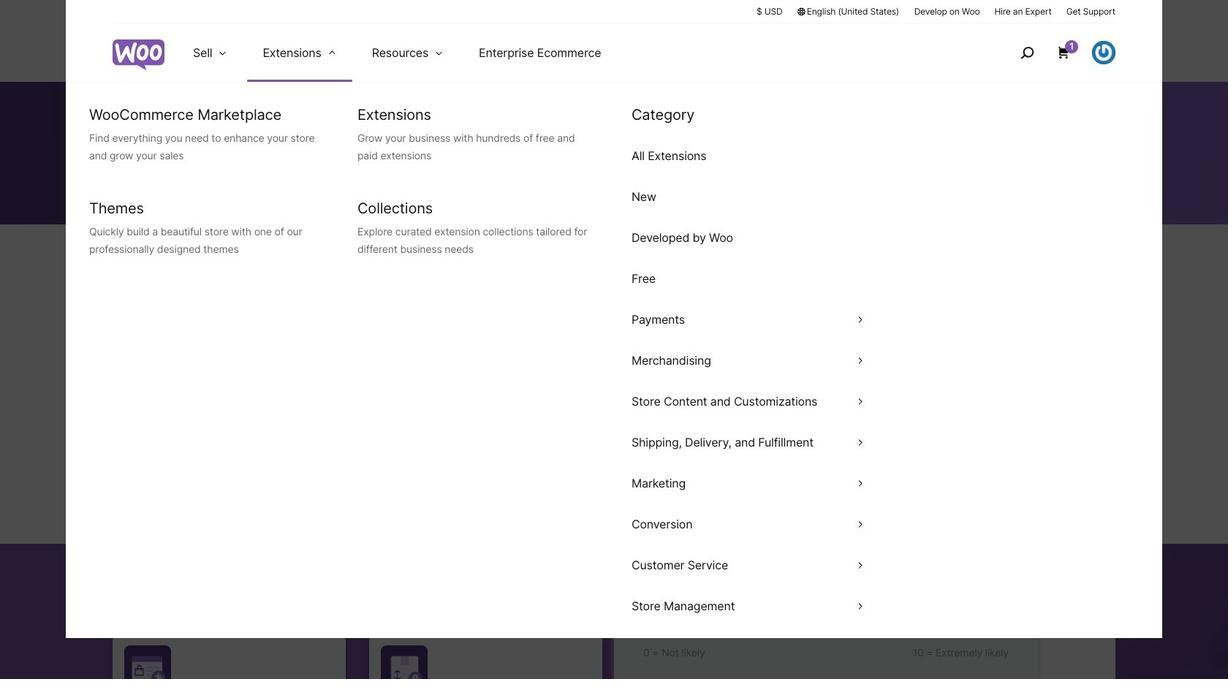 Task type: locate. For each thing, give the bounding box(es) containing it.
search image
[[1016, 41, 1039, 64]]

service navigation menu element
[[990, 29, 1116, 76]]



Task type: describe. For each thing, give the bounding box(es) containing it.
open account menu image
[[1093, 41, 1116, 64]]



Task type: vqa. For each thing, say whether or not it's contained in the screenshot.
as
no



